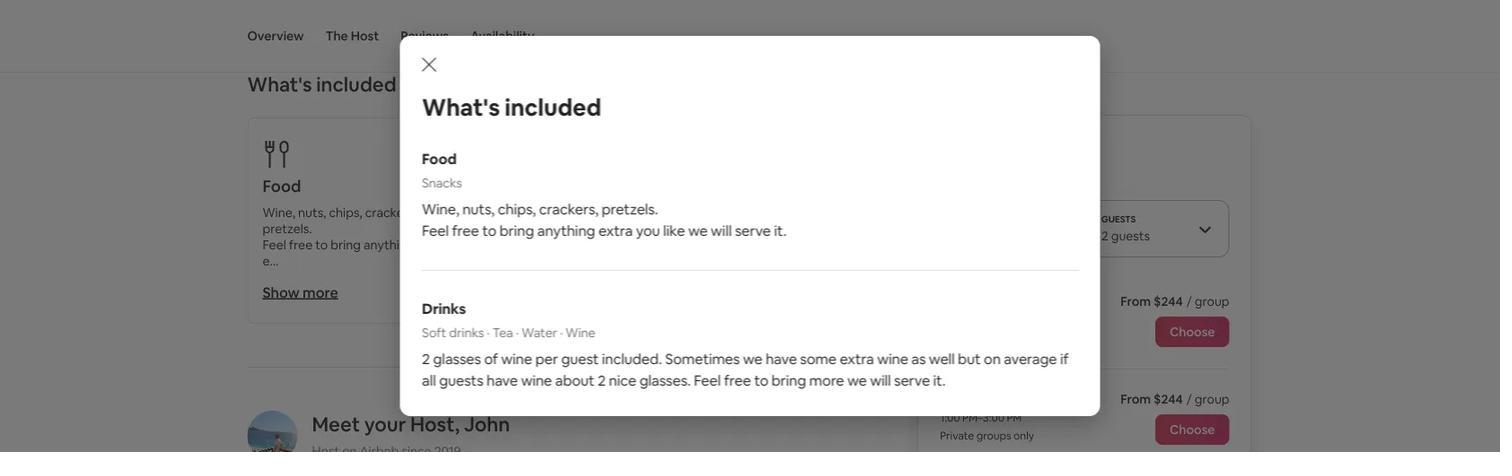 Task type: describe. For each thing, give the bounding box(es) containing it.
well
[[929, 350, 955, 368]]

chips, inside food snacks wine, nuts, chips, crackers, pretzels. feel free to bring anything extra you like we will serve it.
[[498, 200, 536, 218]]

1 horizontal spatial included
[[505, 93, 601, 123]]

your
[[364, 412, 406, 437]]

1 choose from the top
[[1170, 324, 1216, 340]]

glasses.
[[639, 371, 691, 390]]

food wine, nuts, chips, crackers, pretzels. feel free to bring anything e...
[[263, 176, 417, 269]]

as
[[911, 350, 926, 368]]

1 horizontal spatial what's
[[422, 93, 500, 123]]

crackers, inside food snacks wine, nuts, chips, crackers, pretzels. feel free to bring anything extra you like we will serve it.
[[539, 200, 599, 218]]

feel inside food wine, nuts, chips, crackers, pretzels. feel free to bring anything e...
[[263, 237, 286, 253]]

included. inside drinks soft drinks · tea · water · wine 2 glasses of wine per guest included. sometimes we have some extra wine as well but on average if all guests have wine about 2 nice glasses. feel free to bring more we will serve it.
[[602, 350, 662, 368]]

extra for food
[[598, 221, 633, 240]]

0 horizontal spatial included
[[316, 71, 397, 97]]

have inside drinks 2 glasses of wine per guest included. sometimes we have some extra wine as...
[[462, 237, 489, 253]]

1 group from the top
[[1195, 294, 1230, 310]]

feel inside drinks soft drinks · tea · water · wine 2 glasses of wine per guest included. sometimes we have some extra wine as well but on average if all guests have wine about 2 nice glasses. feel free to bring more we will serve it.
[[694, 371, 721, 390]]

per inside drinks soft drinks · tea · water · wine 2 glasses of wine per guest included. sometimes we have some extra wine as well but on average if all guests have wine about 2 nice glasses. feel free to bring more we will serve it.
[[535, 350, 558, 368]]

1 choose link from the top
[[1156, 317, 1230, 348]]

feel inside food snacks wine, nuts, chips, crackers, pretzels. feel free to bring anything extra you like we will serve it.
[[422, 221, 449, 240]]

groups
[[977, 429, 1012, 443]]

it. inside drinks soft drinks · tea · water · wine 2 glasses of wine per guest included. sometimes we have some extra wine as well but on average if all guests have wine about 2 nice glasses. feel free to bring more we will serve it.
[[933, 371, 946, 390]]

2 inside drinks 2 glasses of wine per guest included. sometimes we have some extra wine as...
[[462, 205, 469, 221]]

of inside drinks 2 glasses of wine per guest included. sometimes we have some extra wine as...
[[516, 205, 529, 221]]

water
[[521, 325, 557, 341]]

meet
[[312, 412, 360, 437]]

pm
[[1007, 411, 1022, 425]]

drinks for glasses
[[422, 300, 466, 318]]

wine, inside food snacks wine, nuts, chips, crackers, pretzels. feel free to bring anything extra you like we will serve it.
[[422, 200, 459, 218]]

drinks for have
[[462, 176, 510, 197]]

of inside drinks soft drinks · tea · water · wine 2 glasses of wine per guest included. sometimes we have some extra wine as well but on average if all guests have wine about 2 nice glasses. feel free to bring more we will serve it.
[[484, 350, 498, 368]]

1 · from the left
[[487, 325, 490, 341]]

drinks 2 glasses of wine per guest included. sometimes we have some extra wine as...
[[462, 176, 617, 253]]

we inside drinks 2 glasses of wine per guest included. sometimes we have some extra wine as...
[[585, 221, 602, 237]]

drinks soft drinks · tea · water · wine 2 glasses of wine per guest included. sometimes we have some extra wine as well but on average if all guests have wine about 2 nice glasses. feel free to bring more we will serve it.
[[422, 300, 1069, 390]]

show
[[263, 283, 300, 302]]

1 / from the top
[[1187, 294, 1193, 310]]

if
[[1060, 350, 1069, 368]]

will inside food snacks wine, nuts, chips, crackers, pretzels. feel free to bring anything extra you like we will serve it.
[[711, 221, 732, 240]]

2 choose from the top
[[1170, 422, 1216, 438]]

some inside drinks soft drinks · tea · water · wine 2 glasses of wine per guest included. sometimes we have some extra wine as well but on average if all guests have wine about 2 nice glasses. feel free to bring more we will serve it.
[[800, 350, 837, 368]]

drinks
[[449, 325, 484, 341]]

glasses inside drinks soft drinks · tea · water · wine 2 glasses of wine per guest included. sometimes we have some extra wine as well but on average if all guests have wine about 2 nice glasses. feel free to bring more we will serve it.
[[433, 350, 481, 368]]

more inside drinks soft drinks · tea · water · wine 2 glasses of wine per guest included. sometimes we have some extra wine as well but on average if all guests have wine about 2 nice glasses. feel free to bring more we will serve it.
[[809, 371, 844, 390]]

1 vertical spatial have
[[766, 350, 797, 368]]

overview button
[[247, 0, 304, 72]]

nuts, inside food snacks wine, nuts, chips, crackers, pretzels. feel free to bring anything extra you like we will serve it.
[[462, 200, 494, 218]]

serve inside food snacks wine, nuts, chips, crackers, pretzels. feel free to bring anything extra you like we will serve it.
[[735, 221, 771, 240]]

reviews
[[401, 28, 449, 44]]

crackers, inside food wine, nuts, chips, crackers, pretzels. feel free to bring anything e...
[[365, 205, 417, 221]]

$244 for 2nd 'choose' link from the bottom of the page
[[1154, 294, 1184, 310]]

e...
[[263, 253, 279, 269]]

host,
[[410, 412, 460, 437]]

glasses inside drinks 2 glasses of wine per guest included. sometimes we have some extra wine as...
[[472, 205, 514, 221]]

to inside food wine, nuts, chips, crackers, pretzels. feel free to bring anything e...
[[315, 237, 328, 253]]

bring inside food snacks wine, nuts, chips, crackers, pretzels. feel free to bring anything extra you like we will serve it.
[[499, 221, 534, 240]]

as...
[[590, 237, 611, 253]]

extra inside drinks soft drinks · tea · water · wine 2 glasses of wine per guest included. sometimes we have some extra wine as well but on average if all guests have wine about 2 nice glasses. feel free to bring more we will serve it.
[[840, 350, 874, 368]]

0 horizontal spatial what's included
[[247, 71, 397, 97]]

wine, inside food wine, nuts, chips, crackers, pretzels. feel free to bring anything e...
[[263, 205, 295, 221]]

sometimes inside drinks 2 glasses of wine per guest included. sometimes we have some extra wine as...
[[517, 221, 583, 237]]



Task type: locate. For each thing, give the bounding box(es) containing it.
2 vertical spatial 2
[[598, 371, 606, 390]]

included
[[316, 71, 397, 97], [505, 93, 601, 123]]

included. up nice
[[602, 350, 662, 368]]

drinks inside drinks soft drinks · tea · water · wine 2 glasses of wine per guest included. sometimes we have some extra wine as well but on average if all guests have wine about 2 nice glasses. feel free to bring more we will serve it.
[[422, 300, 466, 318]]

pretzels. inside food snacks wine, nuts, chips, crackers, pretzels. feel free to bring anything extra you like we will serve it.
[[602, 200, 658, 218]]

2
[[462, 205, 469, 221], [422, 350, 430, 368], [598, 371, 606, 390]]

availability button
[[471, 0, 535, 72]]

0 vertical spatial choose
[[1170, 324, 1216, 340]]

3 · from the left
[[560, 325, 563, 341]]

nuts, inside food wine, nuts, chips, crackers, pretzels. feel free to bring anything e...
[[298, 205, 326, 221]]

1 horizontal spatial anything
[[537, 221, 595, 240]]

0 horizontal spatial food
[[263, 176, 301, 197]]

1 horizontal spatial serve
[[894, 371, 930, 390]]

some inside drinks 2 glasses of wine per guest included. sometimes we have some extra wine as...
[[492, 237, 524, 253]]

more
[[303, 283, 338, 302], [809, 371, 844, 390]]

1 horizontal spatial sometimes
[[665, 350, 740, 368]]

0 horizontal spatial 2
[[422, 350, 430, 368]]

will
[[711, 221, 732, 240], [870, 371, 891, 390]]

have
[[462, 237, 489, 253], [766, 350, 797, 368], [486, 371, 518, 390]]

2 horizontal spatial ·
[[560, 325, 563, 341]]

pm–3:00
[[963, 411, 1005, 425]]

the host
[[326, 28, 379, 44]]

john
[[464, 412, 510, 437]]

private
[[941, 429, 975, 443]]

will inside drinks soft drinks · tea · water · wine 2 glasses of wine per guest included. sometimes we have some extra wine as well but on average if all guests have wine about 2 nice glasses. feel free to bring more we will serve it.
[[870, 371, 891, 390]]

what's up snacks
[[422, 93, 500, 123]]

0 horizontal spatial nuts,
[[298, 205, 326, 221]]

extra inside food snacks wine, nuts, chips, crackers, pretzels. feel free to bring anything extra you like we will serve it.
[[598, 221, 633, 240]]

anything
[[537, 221, 595, 240], [364, 237, 415, 253]]

free right e...
[[289, 237, 313, 253]]

0 horizontal spatial feel
[[263, 237, 286, 253]]

serve right like
[[735, 221, 771, 240]]

sometimes left as...
[[517, 221, 583, 237]]

pretzels. inside food wine, nuts, chips, crackers, pretzels. feel free to bring anything e...
[[263, 221, 312, 237]]

·
[[487, 325, 490, 341], [516, 325, 519, 341], [560, 325, 563, 341]]

0 vertical spatial group
[[1195, 294, 1230, 310]]

extra left you
[[598, 221, 633, 240]]

1 horizontal spatial 2
[[462, 205, 469, 221]]

chips, inside food wine, nuts, chips, crackers, pretzels. feel free to bring anything e...
[[329, 205, 363, 221]]

0 horizontal spatial more
[[303, 283, 338, 302]]

1 vertical spatial included.
[[602, 350, 662, 368]]

free
[[452, 221, 479, 240], [289, 237, 313, 253], [724, 371, 751, 390]]

0 horizontal spatial serve
[[735, 221, 771, 240]]

1 vertical spatial per
[[535, 350, 558, 368]]

1 vertical spatial will
[[870, 371, 891, 390]]

of
[[516, 205, 529, 221], [484, 350, 498, 368]]

included. inside drinks 2 glasses of wine per guest included. sometimes we have some extra wine as...
[[462, 221, 514, 237]]

0 horizontal spatial of
[[484, 350, 498, 368]]

like
[[663, 221, 685, 240]]

guest
[[584, 205, 617, 221], [561, 350, 599, 368]]

per inside drinks 2 glasses of wine per guest included. sometimes we have some extra wine as...
[[561, 205, 581, 221]]

· right tea
[[516, 325, 519, 341]]

1 horizontal spatial it.
[[933, 371, 946, 390]]

0 horizontal spatial sometimes
[[517, 221, 583, 237]]

2 horizontal spatial free
[[724, 371, 751, 390]]

1 from from the top
[[1121, 294, 1152, 310]]

1 horizontal spatial of
[[516, 205, 529, 221]]

guest up as...
[[584, 205, 617, 221]]

1 vertical spatial serve
[[894, 371, 930, 390]]

· left wine
[[560, 325, 563, 341]]

1 horizontal spatial feel
[[422, 221, 449, 240]]

1 vertical spatial pretzels.
[[263, 221, 312, 237]]

bring
[[499, 221, 534, 240], [331, 237, 361, 253], [772, 371, 806, 390]]

learn more about the host, john. image
[[247, 411, 298, 453], [247, 411, 298, 453]]

0 vertical spatial pretzels.
[[602, 200, 658, 218]]

what's included
[[247, 71, 397, 97], [422, 93, 601, 123]]

1 vertical spatial guest
[[561, 350, 599, 368]]

2 · from the left
[[516, 325, 519, 341]]

bring inside drinks soft drinks · tea · water · wine 2 glasses of wine per guest included. sometimes we have some extra wine as well but on average if all guests have wine about 2 nice glasses. feel free to bring more we will serve it.
[[772, 371, 806, 390]]

extra inside drinks 2 glasses of wine per guest included. sometimes we have some extra wine as...
[[527, 237, 557, 253]]

from $244 / group
[[1121, 294, 1230, 310], [1121, 392, 1230, 408]]

0 horizontal spatial crackers,
[[365, 205, 417, 221]]

anything inside food snacks wine, nuts, chips, crackers, pretzels. feel free to bring anything extra you like we will serve it.
[[537, 221, 595, 240]]

per
[[561, 205, 581, 221], [535, 350, 558, 368]]

0 horizontal spatial ·
[[487, 325, 490, 341]]

0 horizontal spatial will
[[711, 221, 732, 240]]

serve down as
[[894, 371, 930, 390]]

2 vertical spatial have
[[486, 371, 518, 390]]

1 horizontal spatial pretzels.
[[602, 200, 658, 218]]

1 $244 from the top
[[1154, 294, 1184, 310]]

1 horizontal spatial to
[[482, 221, 496, 240]]

0 horizontal spatial some
[[492, 237, 524, 253]]

anything inside food wine, nuts, chips, crackers, pretzels. feel free to bring anything e...
[[364, 237, 415, 253]]

what's included down the
[[247, 71, 397, 97]]

0 vertical spatial serve
[[735, 221, 771, 240]]

0 vertical spatial guest
[[584, 205, 617, 221]]

2 from from the top
[[1121, 392, 1152, 408]]

show more link
[[263, 283, 338, 302]]

0 vertical spatial will
[[711, 221, 732, 240]]

1 vertical spatial sometimes
[[665, 350, 740, 368]]

glasses
[[472, 205, 514, 221], [433, 350, 481, 368]]

all
[[422, 371, 436, 390]]

food
[[422, 150, 456, 168], [263, 176, 301, 197]]

it. inside food snacks wine, nuts, chips, crackers, pretzels. feel free to bring anything extra you like we will serve it.
[[774, 221, 787, 240]]

1 horizontal spatial wine,
[[422, 200, 459, 218]]

the host button
[[326, 0, 379, 72]]

0 horizontal spatial per
[[535, 350, 558, 368]]

2 horizontal spatial to
[[754, 371, 769, 390]]

from $244 / group for 2nd 'choose' link from the bottom of the page
[[1121, 294, 1230, 310]]

feel down snacks
[[422, 221, 449, 240]]

· left tea
[[487, 325, 490, 341]]

1 horizontal spatial more
[[809, 371, 844, 390]]

group
[[1195, 294, 1230, 310], [1195, 392, 1230, 408]]

1 vertical spatial more
[[809, 371, 844, 390]]

0 horizontal spatial bring
[[331, 237, 361, 253]]

1 horizontal spatial some
[[800, 350, 837, 368]]

1 vertical spatial from
[[1121, 392, 1152, 408]]

it.
[[774, 221, 787, 240], [933, 371, 946, 390]]

reviews button
[[401, 0, 449, 72]]

bring inside food wine, nuts, chips, crackers, pretzels. feel free to bring anything e...
[[331, 237, 361, 253]]

0 horizontal spatial anything
[[364, 237, 415, 253]]

/
[[1187, 294, 1193, 310], [1187, 392, 1193, 408]]

we
[[585, 221, 602, 237], [688, 221, 708, 240], [743, 350, 763, 368], [847, 371, 867, 390]]

food inside food snacks wine, nuts, chips, crackers, pretzels. feel free to bring anything extra you like we will serve it.
[[422, 150, 456, 168]]

0 vertical spatial 2
[[462, 205, 469, 221]]

0 vertical spatial from $244 / group
[[1121, 294, 1230, 310]]

but
[[958, 350, 981, 368]]

0 vertical spatial choose link
[[1156, 317, 1230, 348]]

0 vertical spatial of
[[516, 205, 529, 221]]

2 from $244 / group from the top
[[1121, 392, 1230, 408]]

2 / from the top
[[1187, 392, 1193, 408]]

included down availability
[[505, 93, 601, 123]]

$244 for 1st 'choose' link from the bottom
[[1154, 392, 1184, 408]]

some
[[492, 237, 524, 253], [800, 350, 837, 368]]

1 vertical spatial glasses
[[433, 350, 481, 368]]

about
[[555, 371, 594, 390]]

free inside food wine, nuts, chips, crackers, pretzels. feel free to bring anything e...
[[289, 237, 313, 253]]

food for snacks
[[422, 150, 456, 168]]

pretzels. up e...
[[263, 221, 312, 237]]

0 vertical spatial drinks
[[462, 176, 510, 197]]

1 vertical spatial group
[[1195, 392, 1230, 408]]

2 horizontal spatial bring
[[772, 371, 806, 390]]

overview
[[247, 28, 304, 44]]

1 vertical spatial of
[[484, 350, 498, 368]]

included.
[[462, 221, 514, 237], [602, 350, 662, 368]]

1 vertical spatial 2
[[422, 350, 430, 368]]

0 vertical spatial $244
[[1154, 294, 1184, 310]]

1:00
[[941, 411, 961, 425]]

1 horizontal spatial crackers,
[[539, 200, 599, 218]]

pretzels. up you
[[602, 200, 658, 218]]

feel
[[422, 221, 449, 240], [263, 237, 286, 253], [694, 371, 721, 390]]

0 horizontal spatial to
[[315, 237, 328, 253]]

0 vertical spatial included.
[[462, 221, 514, 237]]

soft
[[422, 325, 446, 341]]

0 vertical spatial food
[[422, 150, 456, 168]]

2 up all
[[422, 350, 430, 368]]

feel up show
[[263, 237, 286, 253]]

we inside food snacks wine, nuts, chips, crackers, pretzels. feel free to bring anything extra you like we will serve it.
[[688, 221, 708, 240]]

nice
[[609, 371, 636, 390]]

2 $244 from the top
[[1154, 392, 1184, 408]]

1 horizontal spatial chips,
[[498, 200, 536, 218]]

show more
[[263, 283, 338, 302]]

0 horizontal spatial pretzels.
[[263, 221, 312, 237]]

2 down snacks
[[462, 205, 469, 221]]

0 vertical spatial per
[[561, 205, 581, 221]]

1 vertical spatial drinks
[[422, 300, 466, 318]]

2 horizontal spatial extra
[[840, 350, 874, 368]]

drinks inside drinks 2 glasses of wine per guest included. sometimes we have some extra wine as...
[[462, 176, 510, 197]]

0 horizontal spatial what's
[[247, 71, 312, 97]]

1 vertical spatial food
[[263, 176, 301, 197]]

to inside drinks soft drinks · tea · water · wine 2 glasses of wine per guest included. sometimes we have some extra wine as well but on average if all guests have wine about 2 nice glasses. feel free to bring more we will serve it.
[[754, 371, 769, 390]]

included. down snacks
[[462, 221, 514, 237]]

free inside food snacks wine, nuts, chips, crackers, pretzels. feel free to bring anything extra you like we will serve it.
[[452, 221, 479, 240]]

$244
[[1154, 294, 1184, 310], [1154, 392, 1184, 408]]

what's included down availability
[[422, 93, 601, 123]]

from
[[1121, 294, 1152, 310], [1121, 392, 1152, 408]]

what's
[[247, 71, 312, 97], [422, 93, 500, 123]]

1 vertical spatial /
[[1187, 392, 1193, 408]]

2 group from the top
[[1195, 392, 1230, 408]]

0 horizontal spatial it.
[[774, 221, 787, 240]]

snacks
[[422, 175, 462, 191]]

only
[[1014, 429, 1035, 443]]

1 horizontal spatial bring
[[499, 221, 534, 240]]

pretzels.
[[602, 200, 658, 218], [263, 221, 312, 237]]

1 vertical spatial it.
[[933, 371, 946, 390]]

0 horizontal spatial wine,
[[263, 205, 295, 221]]

guest inside drinks soft drinks · tea · water · wine 2 glasses of wine per guest included. sometimes we have some extra wine as well but on average if all guests have wine about 2 nice glasses. feel free to bring more we will serve it.
[[561, 350, 599, 368]]

food snacks wine, nuts, chips, crackers, pretzels. feel free to bring anything extra you like we will serve it.
[[422, 150, 787, 240]]

wine
[[566, 325, 595, 341]]

1 vertical spatial some
[[800, 350, 837, 368]]

2 choose link from the top
[[1156, 415, 1230, 446]]

2 left nice
[[598, 371, 606, 390]]

sometimes
[[517, 221, 583, 237], [665, 350, 740, 368]]

nuts,
[[462, 200, 494, 218], [298, 205, 326, 221]]

serve
[[735, 221, 771, 240], [894, 371, 930, 390]]

what's down overview
[[247, 71, 312, 97]]

2 horizontal spatial 2
[[598, 371, 606, 390]]

wine, up e...
[[263, 205, 295, 221]]

free right glasses.
[[724, 371, 751, 390]]

food inside food wine, nuts, chips, crackers, pretzels. feel free to bring anything e...
[[263, 176, 301, 197]]

1 from $244 / group from the top
[[1121, 294, 1230, 310]]

1 horizontal spatial extra
[[598, 221, 633, 240]]

extra left as
[[840, 350, 874, 368]]

0 vertical spatial have
[[462, 237, 489, 253]]

availability
[[471, 28, 535, 44]]

food up snacks
[[422, 150, 456, 168]]

the
[[326, 28, 348, 44]]

included down the host
[[316, 71, 397, 97]]

1 horizontal spatial free
[[452, 221, 479, 240]]

feel right glasses.
[[694, 371, 721, 390]]

chips,
[[498, 200, 536, 218], [329, 205, 363, 221]]

1 vertical spatial from $244 / group
[[1121, 392, 1230, 408]]

average
[[1004, 350, 1057, 368]]

choose
[[1170, 324, 1216, 340], [1170, 422, 1216, 438]]

food for food
[[263, 176, 301, 197]]

free down snacks
[[452, 221, 479, 240]]

1 vertical spatial choose link
[[1156, 415, 1230, 446]]

tea
[[492, 325, 513, 341]]

0 horizontal spatial included.
[[462, 221, 514, 237]]

0 vertical spatial from
[[1121, 294, 1152, 310]]

sometimes inside drinks soft drinks · tea · water · wine 2 glasses of wine per guest included. sometimes we have some extra wine as well but on average if all guests have wine about 2 nice glasses. feel free to bring more we will serve it.
[[665, 350, 740, 368]]

food up e...
[[263, 176, 301, 197]]

drinks
[[462, 176, 510, 197], [422, 300, 466, 318]]

0 vertical spatial glasses
[[472, 205, 514, 221]]

on
[[984, 350, 1001, 368]]

sometimes up glasses.
[[665, 350, 740, 368]]

crackers,
[[539, 200, 599, 218], [365, 205, 417, 221]]

wine,
[[422, 200, 459, 218], [263, 205, 295, 221]]

1 vertical spatial choose
[[1170, 422, 1216, 438]]

to inside food snacks wine, nuts, chips, crackers, pretzels. feel free to bring anything extra you like we will serve it.
[[482, 221, 496, 240]]

from $244 / group for 1st 'choose' link from the bottom
[[1121, 392, 1230, 408]]

1 horizontal spatial food
[[422, 150, 456, 168]]

extra for drinks
[[527, 237, 557, 253]]

guest inside drinks 2 glasses of wine per guest included. sometimes we have some extra wine as...
[[584, 205, 617, 221]]

choose link
[[1156, 317, 1230, 348], [1156, 415, 1230, 446]]

0 horizontal spatial free
[[289, 237, 313, 253]]

1 horizontal spatial per
[[561, 205, 581, 221]]

free inside drinks soft drinks · tea · water · wine 2 glasses of wine per guest included. sometimes we have some extra wine as well but on average if all guests have wine about 2 nice glasses. feel free to bring more we will serve it.
[[724, 371, 751, 390]]

0 vertical spatial /
[[1187, 294, 1193, 310]]

serve inside drinks soft drinks · tea · water · wine 2 glasses of wine per guest included. sometimes we have some extra wine as well but on average if all guests have wine about 2 nice glasses. feel free to bring more we will serve it.
[[894, 371, 930, 390]]

guests
[[439, 371, 483, 390]]

meet your host, john
[[312, 412, 510, 437]]

0 horizontal spatial chips,
[[329, 205, 363, 221]]

you
[[636, 221, 660, 240]]

1 vertical spatial $244
[[1154, 392, 1184, 408]]

0 horizontal spatial extra
[[527, 237, 557, 253]]

1 horizontal spatial will
[[870, 371, 891, 390]]

1:00 pm–3:00 pm private groups only
[[941, 411, 1035, 443]]

guest up about
[[561, 350, 599, 368]]

extra left as...
[[527, 237, 557, 253]]

wine
[[531, 205, 559, 221], [560, 237, 587, 253], [501, 350, 532, 368], [877, 350, 908, 368], [521, 371, 552, 390]]

to
[[482, 221, 496, 240], [315, 237, 328, 253], [754, 371, 769, 390]]

wine, down snacks
[[422, 200, 459, 218]]

0 vertical spatial some
[[492, 237, 524, 253]]

1 horizontal spatial nuts,
[[462, 200, 494, 218]]

extra
[[598, 221, 633, 240], [527, 237, 557, 253], [840, 350, 874, 368]]

host
[[351, 28, 379, 44]]

1 horizontal spatial what's included
[[422, 93, 601, 123]]



Task type: vqa. For each thing, say whether or not it's contained in the screenshot.
top 25
no



